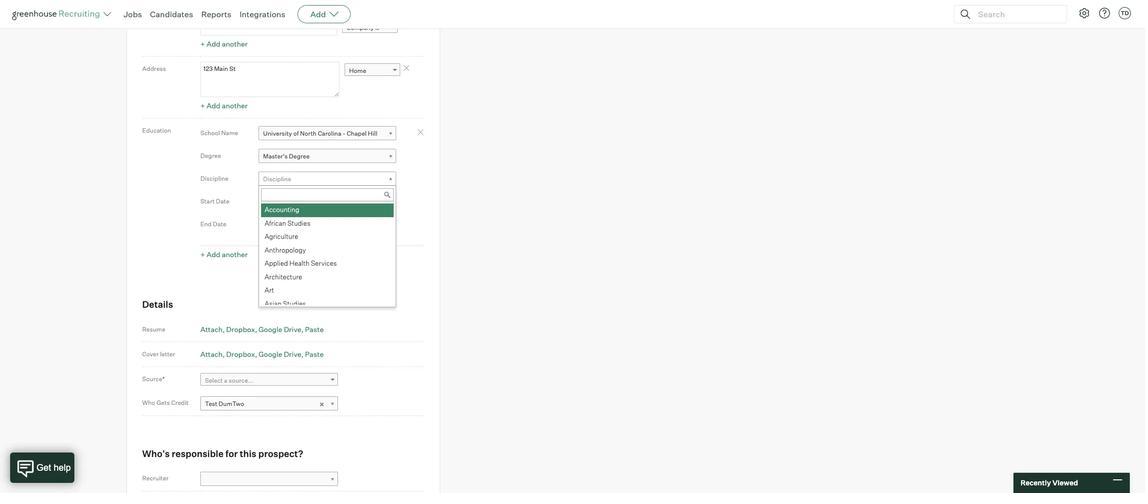 Task type: locate. For each thing, give the bounding box(es) containing it.
reports
[[201, 9, 232, 19]]

+ up school
[[200, 101, 205, 110]]

address
[[142, 65, 166, 73]]

google drive link up select a source... link
[[259, 350, 304, 358]]

0 vertical spatial paste link
[[305, 325, 324, 334]]

degree down of
[[289, 153, 310, 160]]

1 google from the top
[[259, 325, 282, 334]]

add
[[310, 9, 326, 19], [207, 40, 220, 48], [207, 101, 220, 110], [207, 250, 220, 259]]

1 attach dropbox google drive paste from the top
[[200, 325, 324, 334]]

+ add another inside the education element
[[200, 250, 248, 259]]

studies down accounting
[[288, 219, 311, 227]]

gets
[[157, 399, 170, 407]]

2 attach link from the top
[[200, 350, 225, 358]]

+ add another link up school name at the top
[[200, 101, 248, 110]]

list box containing accounting
[[259, 204, 394, 311]]

2 vertical spatial + add another link
[[200, 250, 248, 259]]

1 another from the top
[[222, 40, 248, 48]]

select a source...
[[205, 377, 254, 384]]

another
[[222, 40, 248, 48], [222, 101, 248, 110], [222, 250, 248, 259]]

integrations
[[240, 9, 286, 19]]

drive for cover letter
[[284, 350, 302, 358]]

hill
[[368, 130, 378, 137]]

north
[[300, 130, 317, 137]]

website
[[375, 24, 398, 32]]

+ inside websites element
[[200, 40, 205, 48]]

2 dropbox link from the top
[[226, 350, 257, 358]]

another inside the education element
[[222, 250, 248, 259]]

configure image
[[1079, 7, 1091, 19]]

test dumtwo
[[205, 400, 244, 408]]

drive up select a source... link
[[284, 350, 302, 358]]

+ add another for address
[[200, 101, 248, 110]]

resume
[[142, 326, 165, 333]]

+ add another down reports link
[[200, 40, 248, 48]]

agriculture
[[265, 233, 298, 241]]

chapel
[[347, 130, 367, 137]]

drive
[[284, 325, 302, 334], [284, 350, 302, 358]]

1 vertical spatial attach dropbox google drive paste
[[200, 350, 324, 358]]

3 + from the top
[[200, 250, 205, 259]]

attach dropbox google drive paste
[[200, 325, 324, 334], [200, 350, 324, 358]]

add for websites
[[207, 40, 220, 48]]

agriculture option
[[261, 231, 394, 244]]

paste
[[305, 325, 324, 334], [305, 350, 324, 358]]

1 mm text field from the top
[[259, 193, 284, 210]]

asian studies option
[[261, 298, 394, 311]]

cover
[[142, 350, 159, 358]]

date right 'start'
[[216, 198, 230, 205]]

websites element
[[200, 19, 425, 51]]

google drive link
[[259, 325, 304, 334], [259, 350, 304, 358]]

studies
[[288, 219, 311, 227], [283, 300, 306, 308]]

+ for websites
[[200, 40, 205, 48]]

accounting
[[265, 206, 299, 214]]

2 attach dropbox google drive paste from the top
[[200, 350, 324, 358]]

google
[[259, 325, 282, 334], [259, 350, 282, 358]]

yyyy text field for start date
[[285, 193, 316, 210]]

architecture option
[[261, 271, 394, 284]]

2 paste link from the top
[[305, 350, 324, 358]]

letter
[[160, 350, 175, 358]]

date for start date
[[216, 198, 230, 205]]

1 vertical spatial +
[[200, 101, 205, 110]]

+ add another link for address
[[200, 101, 248, 110]]

+ add another link down reports link
[[200, 40, 248, 48]]

yyyy text field up african studies
[[285, 193, 316, 210]]

1 vertical spatial google
[[259, 350, 282, 358]]

+ add another inside websites element
[[200, 40, 248, 48]]

cover letter
[[142, 350, 175, 358]]

0 vertical spatial another
[[222, 40, 248, 48]]

1 vertical spatial another
[[222, 101, 248, 110]]

applied health services
[[265, 259, 337, 267]]

google up select a source... link
[[259, 350, 282, 358]]

td button
[[1117, 5, 1134, 21]]

who's
[[142, 448, 170, 459]]

1 paste link from the top
[[305, 325, 324, 334]]

start
[[200, 198, 215, 205]]

school name
[[200, 129, 238, 137]]

1 vertical spatial drive
[[284, 350, 302, 358]]

mm text field up agriculture
[[259, 216, 284, 232]]

add inside websites element
[[207, 40, 220, 48]]

applied health services option
[[261, 257, 394, 271]]

date right end
[[213, 220, 227, 228]]

attach link
[[200, 325, 225, 334], [200, 350, 225, 358]]

0 vertical spatial studies
[[288, 219, 311, 227]]

start date
[[200, 198, 230, 205]]

2 attach from the top
[[200, 350, 223, 358]]

+ add another down the "end date"
[[200, 250, 248, 259]]

another down the "end date"
[[222, 250, 248, 259]]

2 vertical spatial +
[[200, 250, 205, 259]]

0 vertical spatial attach dropbox google drive paste
[[200, 325, 324, 334]]

1 vertical spatial attach
[[200, 350, 223, 358]]

1 horizontal spatial degree
[[289, 153, 310, 160]]

+ add another link for websites
[[200, 40, 248, 48]]

1 attach from the top
[[200, 325, 223, 334]]

dropbox for cover letter
[[226, 350, 255, 358]]

1 vertical spatial studies
[[283, 300, 306, 308]]

3 + add another link from the top
[[200, 250, 248, 259]]

reports link
[[201, 9, 232, 19]]

1 vertical spatial date
[[213, 220, 227, 228]]

1 vertical spatial google drive link
[[259, 350, 304, 358]]

this
[[240, 448, 257, 459]]

art option
[[261, 284, 394, 298]]

0 vertical spatial +
[[200, 40, 205, 48]]

1 vertical spatial paste link
[[305, 350, 324, 358]]

2 vertical spatial + add another
[[200, 250, 248, 259]]

a
[[224, 377, 228, 384]]

0 vertical spatial + add another
[[200, 40, 248, 48]]

2 another from the top
[[222, 101, 248, 110]]

source
[[142, 375, 162, 383]]

candidates
[[150, 9, 193, 19]]

attach dropbox google drive paste for cover letter
[[200, 350, 324, 358]]

1 vertical spatial + add another
[[200, 101, 248, 110]]

None text field
[[200, 0, 337, 9]]

2 dropbox from the top
[[226, 350, 255, 358]]

add down the "end date"
[[207, 250, 220, 259]]

paste for cover letter
[[305, 350, 324, 358]]

attach for resume
[[200, 325, 223, 334]]

degree
[[200, 152, 221, 160], [289, 153, 310, 160]]

+ inside the education element
[[200, 250, 205, 259]]

0 vertical spatial attach link
[[200, 325, 225, 334]]

0 vertical spatial drive
[[284, 325, 302, 334]]

add inside the education element
[[207, 250, 220, 259]]

google drive link down asian studies
[[259, 325, 304, 334]]

attach dropbox google drive paste up select a source... link
[[200, 350, 324, 358]]

0 vertical spatial dropbox link
[[226, 325, 257, 334]]

+ add another for websites
[[200, 40, 248, 48]]

0 vertical spatial yyyy text field
[[285, 193, 316, 210]]

recruiter
[[142, 475, 169, 482]]

1 attach link from the top
[[200, 325, 225, 334]]

african studies option
[[261, 217, 394, 231]]

2 + add another from the top
[[200, 101, 248, 110]]

+ add another for education
[[200, 250, 248, 259]]

mm text field for end date
[[259, 216, 284, 232]]

master's
[[263, 153, 288, 160]]

0 vertical spatial paste
[[305, 325, 324, 334]]

1 paste from the top
[[305, 325, 324, 334]]

1 + add another from the top
[[200, 40, 248, 48]]

0 horizontal spatial discipline
[[200, 175, 229, 182]]

dropbox
[[226, 325, 255, 334], [226, 350, 255, 358]]

add for address
[[207, 101, 220, 110]]

+ add another
[[200, 40, 248, 48], [200, 101, 248, 110], [200, 250, 248, 259]]

1 google drive link from the top
[[259, 325, 304, 334]]

another down reports link
[[222, 40, 248, 48]]

0 vertical spatial attach
[[200, 325, 223, 334]]

2 google drive link from the top
[[259, 350, 304, 358]]

0 vertical spatial google drive link
[[259, 325, 304, 334]]

yyyy text field up agriculture
[[285, 216, 316, 232]]

google drive link for cover letter
[[259, 350, 304, 358]]

2 drive from the top
[[284, 350, 302, 358]]

3 another from the top
[[222, 250, 248, 259]]

2 vertical spatial another
[[222, 250, 248, 259]]

attach
[[200, 325, 223, 334], [200, 350, 223, 358]]

add up websites element
[[310, 9, 326, 19]]

add up school
[[207, 101, 220, 110]]

studies right asian
[[283, 300, 306, 308]]

master's degree link
[[259, 149, 396, 164]]

YYYY text field
[[285, 193, 316, 210], [285, 216, 316, 232]]

test
[[205, 400, 217, 408]]

1 vertical spatial attach link
[[200, 350, 225, 358]]

0 vertical spatial dropbox
[[226, 325, 255, 334]]

home link
[[345, 63, 400, 78]]

None text field
[[200, 19, 337, 36], [200, 62, 340, 97], [261, 188, 394, 202], [200, 19, 337, 36], [200, 62, 340, 97], [261, 188, 394, 202]]

services
[[311, 259, 337, 267]]

2 + add another link from the top
[[200, 101, 248, 110]]

1 vertical spatial dropbox link
[[226, 350, 257, 358]]

date
[[216, 198, 230, 205], [213, 220, 227, 228]]

+ for address
[[200, 101, 205, 110]]

mm text field up african
[[259, 193, 284, 210]]

0 vertical spatial google
[[259, 325, 282, 334]]

add inside popup button
[[310, 9, 326, 19]]

2 paste from the top
[[305, 350, 324, 358]]

2 + from the top
[[200, 101, 205, 110]]

discipline
[[200, 175, 229, 182], [263, 175, 291, 183]]

+ add another link
[[200, 40, 248, 48], [200, 101, 248, 110], [200, 250, 248, 259]]

1 horizontal spatial discipline
[[263, 175, 291, 183]]

paste link for resume
[[305, 325, 324, 334]]

degree down school
[[200, 152, 221, 160]]

+ add another up school name at the top
[[200, 101, 248, 110]]

drive down asian studies
[[284, 325, 302, 334]]

education
[[142, 127, 171, 134]]

+
[[200, 40, 205, 48], [200, 101, 205, 110], [200, 250, 205, 259]]

1 vertical spatial + add another link
[[200, 101, 248, 110]]

credit
[[171, 399, 189, 407]]

degree inside 'link'
[[289, 153, 310, 160]]

1 dropbox from the top
[[226, 325, 255, 334]]

1 dropbox link from the top
[[226, 325, 257, 334]]

select a source... link
[[200, 373, 338, 388]]

3 + add another from the top
[[200, 250, 248, 259]]

attach dropbox google drive paste down asian
[[200, 325, 324, 334]]

1 + add another link from the top
[[200, 40, 248, 48]]

0 vertical spatial mm text field
[[259, 193, 284, 210]]

2 mm text field from the top
[[259, 216, 284, 232]]

dropbox link
[[226, 325, 257, 334], [226, 350, 257, 358]]

+ down reports link
[[200, 40, 205, 48]]

2 yyyy text field from the top
[[285, 216, 316, 232]]

google down asian
[[259, 325, 282, 334]]

discipline up the start date
[[200, 175, 229, 182]]

end date
[[200, 220, 227, 228]]

1 drive from the top
[[284, 325, 302, 334]]

dumtwo
[[219, 400, 244, 408]]

another up name
[[222, 101, 248, 110]]

university
[[263, 130, 292, 137]]

another inside websites element
[[222, 40, 248, 48]]

MM text field
[[259, 193, 284, 210], [259, 216, 284, 232]]

0 vertical spatial date
[[216, 198, 230, 205]]

+ add another link down the "end date"
[[200, 250, 248, 259]]

dropbox link for cover letter
[[226, 350, 257, 358]]

attach link for cover letter
[[200, 350, 225, 358]]

Search text field
[[976, 7, 1058, 22]]

list box
[[259, 204, 394, 311]]

paste link
[[305, 325, 324, 334], [305, 350, 324, 358]]

of
[[293, 130, 299, 137]]

1 vertical spatial yyyy text field
[[285, 216, 316, 232]]

1 vertical spatial dropbox
[[226, 350, 255, 358]]

2 google from the top
[[259, 350, 282, 358]]

0 vertical spatial + add another link
[[200, 40, 248, 48]]

+ down end
[[200, 250, 205, 259]]

recently
[[1021, 479, 1052, 487]]

1 yyyy text field from the top
[[285, 193, 316, 210]]

1 vertical spatial mm text field
[[259, 216, 284, 232]]

university of north carolina - chapel hill
[[263, 130, 378, 137]]

add down reports link
[[207, 40, 220, 48]]

+ for education
[[200, 250, 205, 259]]

1 vertical spatial paste
[[305, 350, 324, 358]]

discipline down 'master's'
[[263, 175, 291, 183]]

mm text field for start date
[[259, 193, 284, 210]]

paste link for cover letter
[[305, 350, 324, 358]]

1 + from the top
[[200, 40, 205, 48]]



Task type: vqa. For each thing, say whether or not it's contained in the screenshot.
the top Scheduling
no



Task type: describe. For each thing, give the bounding box(es) containing it.
dropbox for resume
[[226, 325, 255, 334]]

carolina
[[318, 130, 342, 137]]

recently viewed
[[1021, 479, 1079, 487]]

0 horizontal spatial degree
[[200, 152, 221, 160]]

university of north carolina - chapel hill link
[[259, 126, 396, 141]]

who's responsible for this prospect?
[[142, 448, 303, 459]]

home
[[349, 67, 366, 74]]

paste for resume
[[305, 325, 324, 334]]

google for cover letter
[[259, 350, 282, 358]]

jobs link
[[124, 9, 142, 19]]

select
[[205, 377, 223, 384]]

attach link for resume
[[200, 325, 225, 334]]

-
[[343, 130, 346, 137]]

date for end date
[[213, 220, 227, 228]]

jobs
[[124, 9, 142, 19]]

source *
[[142, 375, 165, 383]]

another for home
[[222, 101, 248, 110]]

company
[[347, 24, 374, 32]]

art
[[265, 286, 274, 294]]

studies for asian studies
[[283, 300, 306, 308]]

school
[[200, 129, 220, 137]]

architecture
[[265, 273, 302, 281]]

greenhouse recruiting image
[[12, 8, 103, 20]]

attach dropbox google drive paste for resume
[[200, 325, 324, 334]]

add button
[[298, 5, 351, 23]]

websites
[[142, 22, 169, 30]]

end
[[200, 220, 212, 228]]

master's degree
[[263, 153, 310, 160]]

company website
[[347, 24, 398, 32]]

details
[[142, 299, 173, 310]]

google drive link for resume
[[259, 325, 304, 334]]

candidates link
[[150, 9, 193, 19]]

who
[[142, 399, 155, 407]]

+ add another link for education
[[200, 250, 248, 259]]

td
[[1121, 10, 1130, 17]]

studies for african studies
[[288, 219, 311, 227]]

another for company website
[[222, 40, 248, 48]]

attach for cover letter
[[200, 350, 223, 358]]

test dumtwo link
[[200, 396, 338, 411]]

asian studies
[[265, 300, 306, 308]]

anthropology option
[[261, 244, 394, 257]]

accounting option
[[261, 204, 394, 217]]

source...
[[229, 377, 254, 384]]

asian
[[265, 300, 282, 308]]

education element
[[200, 122, 425, 262]]

yyyy text field for end date
[[285, 216, 316, 232]]

discipline link
[[259, 172, 396, 186]]

african
[[265, 219, 286, 227]]

dropbox link for resume
[[226, 325, 257, 334]]

african studies
[[265, 219, 311, 227]]

google for resume
[[259, 325, 282, 334]]

for
[[226, 448, 238, 459]]

*
[[162, 375, 165, 383]]

name
[[221, 129, 238, 137]]

who gets credit
[[142, 399, 189, 407]]

responsible
[[172, 448, 224, 459]]

td button
[[1119, 7, 1132, 19]]

health
[[290, 259, 310, 267]]

company website link
[[342, 20, 398, 35]]

applied
[[265, 259, 288, 267]]

viewed
[[1053, 479, 1079, 487]]

drive for resume
[[284, 325, 302, 334]]

add for education
[[207, 250, 220, 259]]

prospect?
[[258, 448, 303, 459]]

integrations link
[[240, 9, 286, 19]]

anthropology
[[265, 246, 306, 254]]



